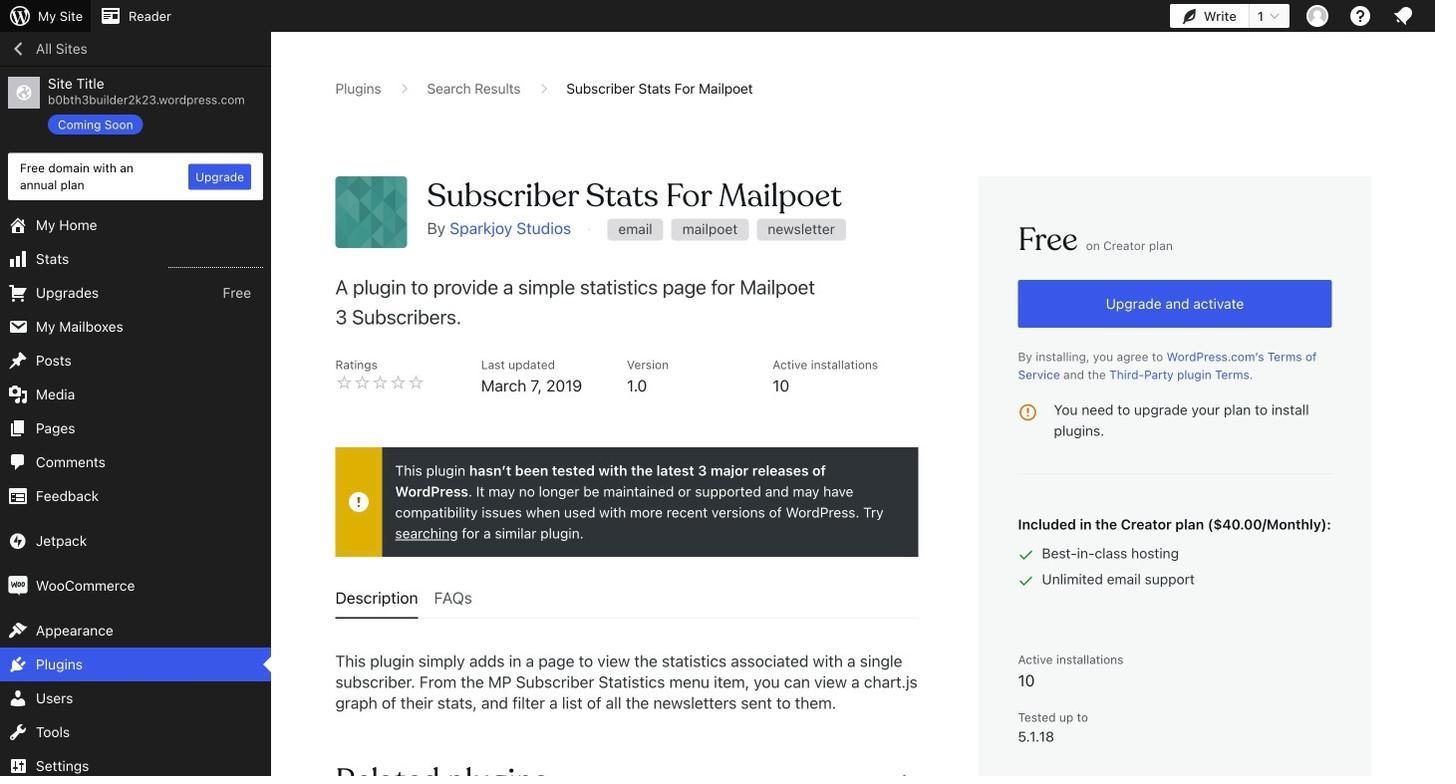 Task type: vqa. For each thing, say whether or not it's contained in the screenshot.
second img from the bottom of the page
yes



Task type: describe. For each thing, give the bounding box(es) containing it.
1 img image from the top
[[8, 531, 28, 551]]

help image
[[1349, 4, 1373, 28]]

2 img image from the top
[[8, 576, 28, 596]]

highest hourly views 0 image
[[168, 255, 263, 268]]

plugin icon image
[[335, 176, 407, 248]]



Task type: locate. For each thing, give the bounding box(es) containing it.
0 vertical spatial img image
[[8, 531, 28, 551]]

main content
[[335, 79, 1372, 776]]

menu
[[335, 581, 919, 619]]

notice status
[[335, 448, 919, 557]]

img image
[[8, 531, 28, 551], [8, 576, 28, 596]]

my profile image
[[1307, 5, 1329, 27]]

1 vertical spatial img image
[[8, 576, 28, 596]]

manage your notifications image
[[1391, 4, 1415, 28]]

wrapper drop image
[[351, 494, 367, 510]]



